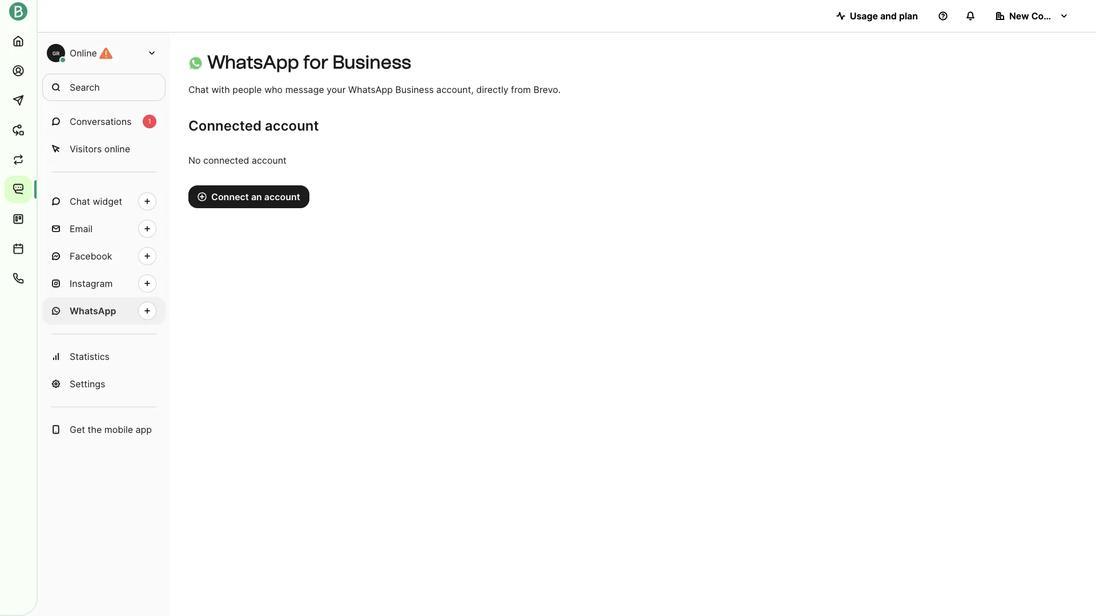 Task type: locate. For each thing, give the bounding box(es) containing it.
and
[[881, 10, 897, 22]]

directly
[[477, 84, 509, 95]]

connect an account
[[211, 191, 300, 203]]

1 horizontal spatial chat
[[189, 84, 209, 95]]

connected account
[[189, 118, 319, 134]]

get the mobile app link
[[42, 416, 166, 444]]

whatsapp for whatsapp
[[70, 306, 116, 317]]

visitors
[[70, 143, 102, 155]]

get the mobile app
[[70, 424, 152, 436]]

whatsapp down "instagram"
[[70, 306, 116, 317]]

chat
[[189, 84, 209, 95], [70, 196, 90, 207]]

visitors online link
[[42, 135, 166, 163]]

whatsapp up people
[[207, 51, 299, 73]]

1 vertical spatial business
[[396, 84, 434, 95]]

new company
[[1010, 10, 1074, 22]]

email
[[70, 223, 93, 235]]

with
[[212, 84, 230, 95]]

whatsapp right your
[[349, 84, 393, 95]]

facebook link
[[42, 243, 166, 270]]

instagram link
[[42, 270, 166, 298]]

usage and plan button
[[828, 5, 928, 27]]

whatsapp
[[207, 51, 299, 73], [349, 84, 393, 95], [70, 306, 116, 317]]

people
[[233, 84, 262, 95]]

1 vertical spatial account
[[252, 155, 287, 166]]

account inside "button"
[[264, 191, 300, 203]]

no connected account
[[189, 155, 287, 166]]

account
[[265, 118, 319, 134], [252, 155, 287, 166], [264, 191, 300, 203]]

visitors online
[[70, 143, 130, 155]]

whatsapp link
[[42, 298, 166, 325]]

company
[[1032, 10, 1074, 22]]

chat for chat with people who message your whatsapp business account, directly from brevo.
[[189, 84, 209, 95]]

instagram
[[70, 278, 113, 290]]

business
[[333, 51, 411, 73], [396, 84, 434, 95]]

0 vertical spatial chat
[[189, 84, 209, 95]]

app
[[136, 424, 152, 436]]

chat inside "link"
[[70, 196, 90, 207]]

0 vertical spatial business
[[333, 51, 411, 73]]

chat up email
[[70, 196, 90, 207]]

0 vertical spatial whatsapp
[[207, 51, 299, 73]]

brevo.
[[534, 84, 561, 95]]

0 vertical spatial account
[[265, 118, 319, 134]]

account down message
[[265, 118, 319, 134]]

2 horizontal spatial whatsapp
[[349, 84, 393, 95]]

chat widget
[[70, 196, 122, 207]]

account right an
[[264, 191, 300, 203]]

2 vertical spatial account
[[264, 191, 300, 203]]

1 vertical spatial chat
[[70, 196, 90, 207]]

conversations
[[70, 116, 132, 127]]

the
[[88, 424, 102, 436]]

online
[[104, 143, 130, 155]]

message
[[285, 84, 324, 95]]

0 horizontal spatial chat
[[70, 196, 90, 207]]

connect
[[211, 191, 249, 203]]

1
[[148, 117, 151, 126]]

from
[[511, 84, 531, 95]]

for
[[303, 51, 329, 73]]

2 vertical spatial whatsapp
[[70, 306, 116, 317]]

account,
[[437, 84, 474, 95]]

account down connected account at left
[[252, 155, 287, 166]]

1 horizontal spatial whatsapp
[[207, 51, 299, 73]]

0 horizontal spatial whatsapp
[[70, 306, 116, 317]]

business up chat with people who message your whatsapp business account, directly from brevo.
[[333, 51, 411, 73]]

chat left with
[[189, 84, 209, 95]]

widget
[[93, 196, 122, 207]]

search link
[[42, 74, 166, 101]]

an
[[251, 191, 262, 203]]

business left account,
[[396, 84, 434, 95]]

facebook
[[70, 251, 112, 262]]



Task type: vqa. For each thing, say whether or not it's contained in the screenshot.
WhatsApp to the left
yes



Task type: describe. For each thing, give the bounding box(es) containing it.
statistics link
[[42, 343, 166, 371]]

no
[[189, 155, 201, 166]]

search
[[70, 82, 100, 93]]

whatsapp image
[[189, 56, 203, 70]]

email link
[[42, 215, 166, 243]]

settings
[[70, 379, 105, 390]]

account for no connected account
[[252, 155, 287, 166]]

mobile
[[104, 424, 133, 436]]

usage
[[850, 10, 879, 22]]

account for connect an account
[[264, 191, 300, 203]]

gr
[[52, 50, 60, 56]]

get
[[70, 424, 85, 436]]

chat widget link
[[42, 188, 166, 215]]

whatsapp for whatsapp for business
[[207, 51, 299, 73]]

statistics
[[70, 351, 110, 363]]

usage and plan
[[850, 10, 919, 22]]

who
[[265, 84, 283, 95]]

settings link
[[42, 371, 166, 398]]

connected
[[203, 155, 249, 166]]

new company button
[[987, 5, 1079, 27]]

your
[[327, 84, 346, 95]]

chat with people who message your whatsapp business account, directly from brevo.
[[189, 84, 561, 95]]

online
[[70, 47, 97, 59]]

whatsapp for business
[[207, 51, 411, 73]]

chat for chat widget
[[70, 196, 90, 207]]

connected
[[189, 118, 262, 134]]

plan
[[900, 10, 919, 22]]

new
[[1010, 10, 1030, 22]]

1 vertical spatial whatsapp
[[349, 84, 393, 95]]

connect an account button
[[189, 186, 310, 209]]



